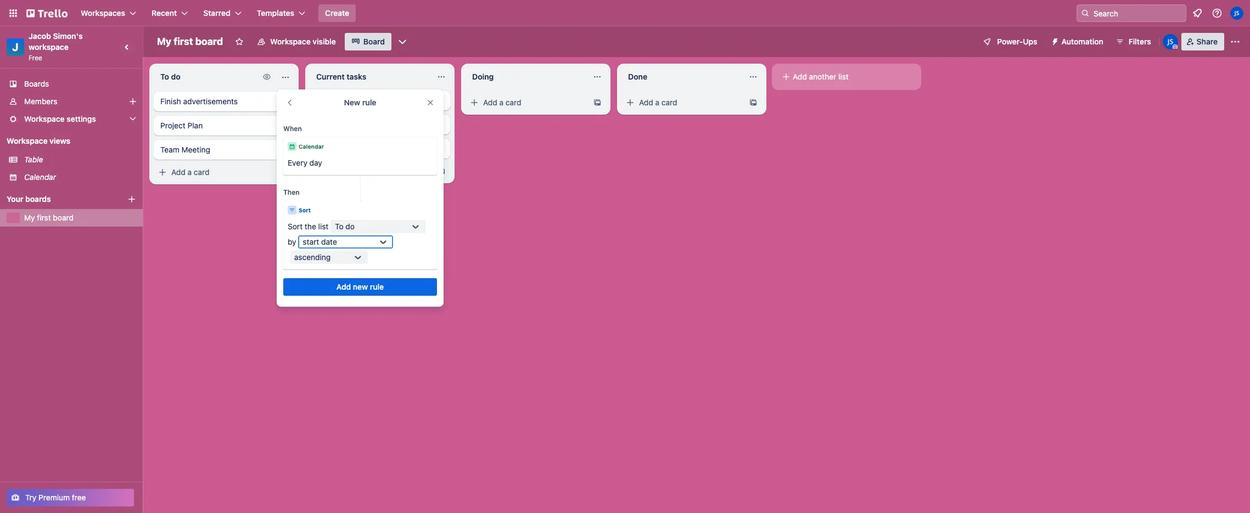 Task type: vqa. For each thing, say whether or not it's contained in the screenshot.
cards,
no



Task type: locate. For each thing, give the bounding box(es) containing it.
0 horizontal spatial team
[[160, 145, 179, 154]]

0 horizontal spatial list
[[318, 222, 329, 231]]

to do
[[335, 222, 355, 231]]

2 vertical spatial workspace
[[7, 136, 48, 146]]

jacob simon (jacobsimon16) image
[[1231, 7, 1244, 20], [1163, 34, 1179, 49]]

sort left the
[[288, 222, 303, 231]]

1 vertical spatial my
[[24, 213, 35, 222]]

card down done text field
[[662, 98, 678, 107]]

workspace for workspace settings
[[24, 114, 65, 124]]

board link
[[345, 33, 392, 51]]

team meeting link
[[310, 139, 450, 159], [154, 140, 294, 160]]

finish up project
[[160, 97, 181, 106]]

jacob simon (jacobsimon16) image right open information menu image
[[1231, 7, 1244, 20]]

team for to do text field team meeting link
[[160, 145, 179, 154]]

ups
[[1023, 37, 1038, 46]]

1 horizontal spatial create from template… image
[[593, 98, 602, 107]]

workspace settings button
[[0, 110, 143, 128]]

board down your boards with 1 items element
[[53, 213, 74, 222]]

rule right 'new'
[[370, 282, 384, 292]]

1 horizontal spatial advertisements
[[339, 96, 394, 105]]

Doing text field
[[466, 68, 587, 86]]

1 horizontal spatial team
[[316, 144, 335, 153]]

automation
[[1062, 37, 1104, 46]]

list right the
[[318, 222, 329, 231]]

1 horizontal spatial board
[[195, 36, 223, 47]]

table
[[24, 155, 43, 164]]

rule
[[362, 98, 377, 107], [370, 282, 384, 292]]

board
[[195, 36, 223, 47], [53, 213, 74, 222]]

by
[[288, 237, 296, 247]]

0 vertical spatial my
[[157, 36, 171, 47]]

create
[[325, 8, 349, 18]]

add left another
[[793, 72, 807, 81]]

advertisements down to do text field
[[183, 97, 238, 106]]

Done text field
[[622, 68, 743, 86]]

free
[[29, 54, 42, 62]]

1 vertical spatial jacob simon (jacobsimon16) image
[[1163, 34, 1179, 49]]

0 vertical spatial sort
[[299, 207, 311, 214]]

1 horizontal spatial calendar
[[299, 143, 324, 150]]

my
[[157, 36, 171, 47], [24, 213, 35, 222]]

recent
[[152, 8, 177, 18]]

add inside "link"
[[793, 72, 807, 81]]

1 vertical spatial calendar
[[24, 172, 56, 182]]

To do text field
[[154, 68, 257, 86]]

meeting down new
[[338, 144, 366, 153]]

customize views image
[[397, 36, 408, 47]]

add a card link
[[466, 95, 589, 110], [622, 95, 745, 110], [310, 164, 433, 179], [154, 165, 277, 180]]

my first board
[[157, 36, 223, 47], [24, 213, 74, 222]]

back to home image
[[26, 4, 68, 22]]

members link
[[0, 93, 143, 110]]

1 horizontal spatial meeting
[[338, 144, 366, 153]]

1 vertical spatial list
[[318, 222, 329, 231]]

workspace inside button
[[270, 37, 311, 46]]

calendar up day
[[299, 143, 324, 150]]

0 vertical spatial sm image
[[261, 71, 272, 82]]

sort for sort
[[299, 207, 311, 214]]

0 horizontal spatial meeting
[[182, 145, 210, 154]]

Search field
[[1090, 5, 1186, 21]]

1 vertical spatial rule
[[370, 282, 384, 292]]

settings
[[67, 114, 96, 124]]

0 horizontal spatial advertisements
[[183, 97, 238, 106]]

1 vertical spatial sm image
[[157, 167, 168, 178]]

first inside board name "text field"
[[174, 36, 193, 47]]

1 horizontal spatial finish
[[316, 96, 337, 105]]

my first board down your boards with 1 items element
[[24, 213, 74, 222]]

card down doing text field at the top left
[[506, 98, 522, 107]]

first
[[174, 36, 193, 47], [37, 213, 51, 222]]

workspace visible button
[[251, 33, 343, 51]]

meeting down plan
[[182, 145, 210, 154]]

my first board down recent popup button
[[157, 36, 223, 47]]

boards
[[24, 79, 49, 88]]

every day
[[288, 158, 322, 168]]

share button
[[1182, 33, 1225, 51]]

a down plan
[[188, 168, 192, 177]]

list inside "link"
[[839, 72, 849, 81]]

table link
[[24, 154, 136, 165]]

add down doing text field at the top left
[[483, 98, 497, 107]]

automation button
[[1047, 33, 1110, 51]]

add left 'new'
[[337, 282, 351, 292]]

filters
[[1129, 37, 1152, 46]]

finish advertisements link down current tasks text box
[[310, 91, 450, 110]]

1 vertical spatial sort
[[288, 222, 303, 231]]

1 vertical spatial workspace
[[24, 114, 65, 124]]

advertisements down current tasks text box
[[339, 96, 394, 105]]

1 horizontal spatial my first board
[[157, 36, 223, 47]]

1 horizontal spatial finish advertisements link
[[310, 91, 450, 110]]

team
[[316, 144, 335, 153], [160, 145, 179, 154]]

1 vertical spatial board
[[53, 213, 74, 222]]

power-ups
[[998, 37, 1038, 46]]

sort up sort the list
[[299, 207, 311, 214]]

add a card right day
[[327, 166, 366, 176]]

0 horizontal spatial finish advertisements link
[[154, 92, 294, 111]]

0 vertical spatial workspace
[[270, 37, 311, 46]]

try
[[25, 493, 36, 503]]

new
[[344, 98, 360, 107]]

0 horizontal spatial calendar
[[24, 172, 56, 182]]

workspace down templates dropdown button at the left of the page
[[270, 37, 311, 46]]

0 horizontal spatial finish
[[160, 97, 181, 106]]

workspace navigation collapse icon image
[[120, 40, 135, 55]]

Board name text field
[[152, 33, 229, 51]]

1 horizontal spatial team meeting link
[[310, 139, 450, 159]]

first down recent popup button
[[174, 36, 193, 47]]

1 horizontal spatial jacob simon (jacobsimon16) image
[[1231, 7, 1244, 20]]

1 horizontal spatial my
[[157, 36, 171, 47]]

the
[[305, 222, 316, 231]]

0 vertical spatial rule
[[362, 98, 377, 107]]

my down recent
[[157, 36, 171, 47]]

0 horizontal spatial board
[[53, 213, 74, 222]]

finish advertisements link for to do text field
[[154, 92, 294, 111]]

0 horizontal spatial finish advertisements
[[160, 97, 238, 106]]

sm image down project
[[157, 167, 168, 178]]

templates button
[[250, 4, 312, 22]]

simon's
[[53, 31, 83, 41]]

rule inside "button"
[[370, 282, 384, 292]]

0 vertical spatial list
[[839, 72, 849, 81]]

templates
[[257, 8, 294, 18]]

0 horizontal spatial team meeting link
[[154, 140, 294, 160]]

0 vertical spatial board
[[195, 36, 223, 47]]

finish advertisements up plan
[[160, 97, 238, 106]]

finish advertisements down current tasks text box
[[316, 96, 394, 105]]

0 vertical spatial first
[[174, 36, 193, 47]]

0 horizontal spatial team meeting
[[160, 145, 210, 154]]

advertisements for current tasks text box
[[339, 96, 394, 105]]

workspace up table
[[7, 136, 48, 146]]

workspace inside dropdown button
[[24, 114, 65, 124]]

2 horizontal spatial create from template… image
[[749, 98, 758, 107]]

meeting for to do text field
[[182, 145, 210, 154]]

workspaces button
[[74, 4, 143, 22]]

create from template… image for done text field
[[749, 98, 758, 107]]

1 horizontal spatial list
[[839, 72, 849, 81]]

team meeting link down project plan link
[[154, 140, 294, 160]]

my first board link
[[24, 213, 136, 224]]

show menu image
[[1230, 36, 1241, 47]]

finish left new
[[316, 96, 337, 105]]

calendar down table
[[24, 172, 56, 182]]

j
[[12, 41, 19, 53]]

team meeting up day
[[316, 144, 366, 153]]

team meeting for to do text field team meeting link
[[160, 145, 210, 154]]

list right another
[[839, 72, 849, 81]]

workspace
[[270, 37, 311, 46], [24, 114, 65, 124], [7, 136, 48, 146]]

jacob simon's workspace free
[[29, 31, 85, 62]]

meeting
[[338, 144, 366, 153], [182, 145, 210, 154]]

finish advertisements link up project plan link
[[154, 92, 294, 111]]

start date
[[303, 237, 337, 247]]

power-
[[998, 37, 1023, 46]]

board down the starred
[[195, 36, 223, 47]]

add
[[793, 72, 807, 81], [483, 98, 497, 107], [639, 98, 653, 107], [327, 166, 342, 176], [171, 168, 186, 177], [337, 282, 351, 292]]

advertisements
[[339, 96, 394, 105], [183, 97, 238, 106]]

boards
[[25, 194, 51, 204]]

finish advertisements
[[316, 96, 394, 105], [160, 97, 238, 106]]

add a card down done text field
[[639, 98, 678, 107]]

first down boards in the left of the page
[[37, 213, 51, 222]]

sort
[[299, 207, 311, 214], [288, 222, 303, 231]]

board
[[363, 37, 385, 46]]

0 vertical spatial calendar
[[299, 143, 324, 150]]

team meeting link for current tasks text box
[[310, 139, 450, 159]]

finish
[[316, 96, 337, 105], [160, 97, 181, 106]]

finish advertisements link for current tasks text box
[[310, 91, 450, 110]]

your boards with 1 items element
[[7, 193, 111, 206]]

list
[[839, 72, 849, 81], [318, 222, 329, 231]]

recent button
[[145, 4, 195, 22]]

add board image
[[127, 195, 136, 204]]

add a card
[[483, 98, 522, 107], [639, 98, 678, 107], [327, 166, 366, 176], [171, 168, 210, 177]]

team meeting down project plan
[[160, 145, 210, 154]]

star or unstar board image
[[235, 37, 244, 46]]

add another list link
[[777, 68, 917, 86]]

workspace visible
[[270, 37, 336, 46]]

1 horizontal spatial team meeting
[[316, 144, 366, 153]]

boards link
[[0, 75, 143, 93]]

finish for current tasks text box
[[316, 96, 337, 105]]

power-ups button
[[976, 33, 1044, 51]]

project plan
[[160, 121, 203, 130]]

list for sort the list
[[318, 222, 329, 231]]

jacob simon (jacobsimon16) image right filters
[[1163, 34, 1179, 49]]

sm image
[[261, 71, 272, 82], [157, 167, 168, 178]]

premium
[[39, 493, 70, 503]]

a
[[500, 98, 504, 107], [656, 98, 660, 107], [344, 166, 348, 176], [188, 168, 192, 177]]

board inside board name "text field"
[[195, 36, 223, 47]]

my down the your boards
[[24, 213, 35, 222]]

1 vertical spatial first
[[37, 213, 51, 222]]

finish for to do text field
[[160, 97, 181, 106]]

calendar
[[299, 143, 324, 150], [24, 172, 56, 182]]

sm image
[[1047, 33, 1062, 48], [781, 71, 792, 82], [469, 97, 480, 108], [625, 97, 636, 108], [313, 166, 324, 177]]

do
[[346, 222, 355, 231]]

1 vertical spatial my first board
[[24, 213, 74, 222]]

team meeting link down new rule
[[310, 139, 450, 159]]

1 horizontal spatial first
[[174, 36, 193, 47]]

create from template… image
[[593, 98, 602, 107], [749, 98, 758, 107], [281, 168, 290, 177]]

card
[[506, 98, 522, 107], [662, 98, 678, 107], [350, 166, 366, 176], [194, 168, 210, 177]]

Current tasks text field
[[310, 68, 431, 86]]

j link
[[7, 38, 24, 56]]

team up day
[[316, 144, 335, 153]]

0 vertical spatial my first board
[[157, 36, 223, 47]]

sm image down workspace visible button
[[261, 71, 272, 82]]

add down project plan
[[171, 168, 186, 177]]

filters button
[[1113, 33, 1155, 51]]

team down project
[[160, 145, 179, 154]]

rule right new
[[362, 98, 377, 107]]

1 horizontal spatial finish advertisements
[[316, 96, 394, 105]]

workspace down members
[[24, 114, 65, 124]]

0 horizontal spatial my
[[24, 213, 35, 222]]

finish advertisements link
[[310, 91, 450, 110], [154, 92, 294, 111]]



Task type: describe. For each thing, give the bounding box(es) containing it.
new
[[353, 282, 368, 292]]

0 vertical spatial jacob simon (jacobsimon16) image
[[1231, 7, 1244, 20]]

0 horizontal spatial create from template… image
[[281, 168, 290, 177]]

add down done text field
[[639, 98, 653, 107]]

sm image inside 'automation' button
[[1047, 33, 1062, 48]]

finish advertisements for current tasks text box
[[316, 96, 394, 105]]

new rule
[[344, 98, 377, 107]]

add new rule button
[[283, 278, 437, 296]]

add right day
[[327, 166, 342, 176]]

free
[[72, 493, 86, 503]]

add inside "button"
[[337, 282, 351, 292]]

jacob
[[29, 31, 51, 41]]

sort for sort the list
[[288, 222, 303, 231]]

project plan link
[[154, 116, 294, 136]]

0 horizontal spatial my first board
[[24, 213, 74, 222]]

starred
[[203, 8, 231, 18]]

try premium free
[[25, 493, 86, 503]]

finish advertisements for to do text field
[[160, 97, 238, 106]]

search image
[[1081, 9, 1090, 18]]

a down done text field
[[656, 98, 660, 107]]

workspaces
[[81, 8, 125, 18]]

members
[[24, 97, 57, 106]]

workspace for workspace visible
[[270, 37, 311, 46]]

board inside the my first board link
[[53, 213, 74, 222]]

workspace
[[29, 42, 69, 52]]

open information menu image
[[1212, 8, 1223, 19]]

this member is an admin of this board. image
[[1173, 44, 1178, 49]]

card down plan
[[194, 168, 210, 177]]

0 horizontal spatial jacob simon (jacobsimon16) image
[[1163, 34, 1179, 49]]

0 notifications image
[[1191, 7, 1204, 20]]

card right day
[[350, 166, 366, 176]]

team for team meeting link for current tasks text box
[[316, 144, 335, 153]]

jacob simon's workspace link
[[29, 31, 85, 52]]

team meeting for team meeting link for current tasks text box
[[316, 144, 366, 153]]

create button
[[319, 4, 356, 22]]

views
[[49, 136, 70, 146]]

ascending
[[294, 253, 331, 262]]

date
[[321, 237, 337, 247]]

a right day
[[344, 166, 348, 176]]

another
[[809, 72, 837, 81]]

project
[[160, 121, 186, 130]]

to
[[335, 222, 344, 231]]

start
[[303, 237, 319, 247]]

0 horizontal spatial first
[[37, 213, 51, 222]]

1 horizontal spatial sm image
[[261, 71, 272, 82]]

create from template… image
[[437, 167, 446, 176]]

sort the list
[[288, 222, 329, 231]]

my first board inside board name "text field"
[[157, 36, 223, 47]]

add a card down doing text field at the top left
[[483, 98, 522, 107]]

starred button
[[197, 4, 248, 22]]

sm image inside add another list "link"
[[781, 71, 792, 82]]

my inside board name "text field"
[[157, 36, 171, 47]]

primary element
[[0, 0, 1251, 26]]

calendar link
[[24, 172, 136, 183]]

your boards
[[7, 194, 51, 204]]

a down doing text field at the top left
[[500, 98, 504, 107]]

visible
[[313, 37, 336, 46]]

add another list
[[793, 72, 849, 81]]

try premium free button
[[7, 489, 134, 507]]

create from template… image for doing text field at the top left
[[593, 98, 602, 107]]

advertisements for to do text field
[[183, 97, 238, 106]]

your
[[7, 194, 23, 204]]

add a card down plan
[[171, 168, 210, 177]]

workspace settings
[[24, 114, 96, 124]]

every
[[288, 158, 308, 168]]

workspace views
[[7, 136, 70, 146]]

add new rule
[[337, 282, 384, 292]]

share
[[1197, 37, 1218, 46]]

day
[[310, 158, 322, 168]]

team meeting link for to do text field
[[154, 140, 294, 160]]

then
[[283, 188, 300, 197]]

workspace for workspace views
[[7, 136, 48, 146]]

plan
[[188, 121, 203, 130]]

list for add another list
[[839, 72, 849, 81]]

when
[[283, 125, 302, 133]]

meeting for current tasks text box
[[338, 144, 366, 153]]

0 horizontal spatial sm image
[[157, 167, 168, 178]]



